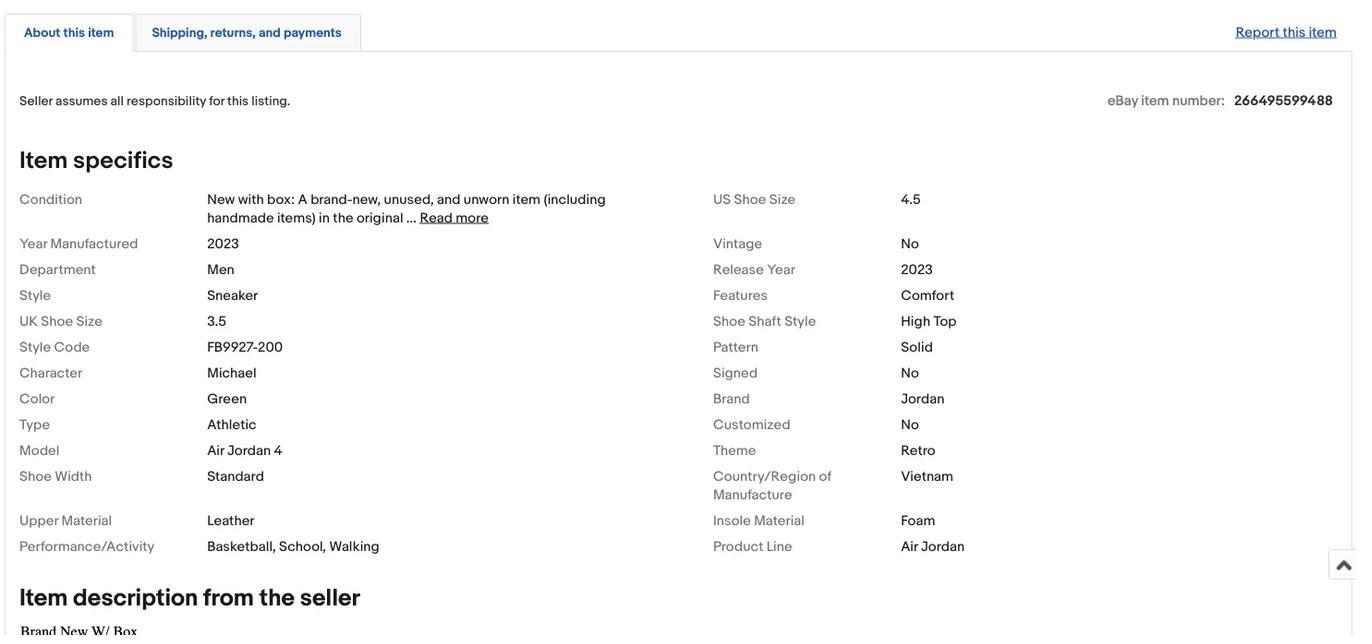 Task type: vqa. For each thing, say whether or not it's contained in the screenshot.
right Messages
no



Task type: describe. For each thing, give the bounding box(es) containing it.
model
[[19, 443, 59, 459]]

color
[[19, 391, 55, 407]]

assumes
[[55, 93, 108, 109]]

performance/activity
[[19, 539, 155, 555]]

item specifics
[[19, 146, 173, 175]]

shipping, returns, and payments
[[152, 25, 342, 41]]

style for style code
[[19, 339, 51, 356]]

line
[[767, 539, 793, 555]]

condition
[[19, 191, 82, 208]]

seller
[[19, 93, 53, 109]]

us shoe size
[[714, 191, 796, 208]]

jordan for air jordan
[[921, 539, 965, 555]]

of
[[819, 468, 832, 485]]

foam
[[901, 513, 936, 529]]

top
[[934, 313, 957, 330]]

basketball,
[[207, 539, 276, 555]]

read
[[420, 210, 453, 226]]

upper
[[19, 513, 58, 529]]

fb9927-
[[207, 339, 258, 356]]

uk shoe size
[[19, 313, 103, 330]]

air for air jordan
[[901, 539, 918, 555]]

material for upper material
[[61, 513, 112, 529]]

report this item
[[1236, 24, 1337, 41]]

features
[[714, 287, 768, 304]]

number:
[[1173, 92, 1226, 109]]

insole
[[714, 513, 751, 529]]

upper material
[[19, 513, 112, 529]]

shipping, returns, and payments button
[[152, 24, 342, 41]]

the inside new with box: a brand-new, unused, and unworn item (including handmade items) in the original ...
[[333, 210, 354, 226]]

shipping,
[[152, 25, 208, 41]]

school,
[[279, 539, 326, 555]]

code
[[54, 339, 90, 356]]

insole material
[[714, 513, 805, 529]]

shoe width
[[19, 468, 92, 485]]

tab list containing about this item
[[5, 10, 1353, 52]]

returns,
[[210, 25, 256, 41]]

air jordan
[[901, 539, 965, 555]]

1 horizontal spatial this
[[227, 93, 249, 109]]

seller
[[300, 584, 360, 613]]

items)
[[277, 210, 316, 226]]

jordan for air jordan 4
[[227, 443, 271, 459]]

new with box: a brand-new, unused, and unworn item (including handmade items) in the original ...
[[207, 191, 606, 226]]

style for style
[[19, 287, 51, 304]]

1 vertical spatial year
[[767, 261, 796, 278]]

green
[[207, 391, 247, 407]]

1 vertical spatial style
[[785, 313, 816, 330]]

read more
[[420, 210, 489, 226]]

no for signed
[[901, 365, 919, 382]]

from
[[203, 584, 254, 613]]

walking
[[329, 539, 380, 555]]

uk
[[19, 313, 38, 330]]

item inside button
[[88, 25, 114, 41]]

item for item specifics
[[19, 146, 68, 175]]

read more button
[[420, 210, 489, 226]]

and inside new with box: a brand-new, unused, and unworn item (including handmade items) in the original ...
[[437, 191, 461, 208]]

listing.
[[252, 93, 291, 109]]

specifics
[[73, 146, 173, 175]]

unworn
[[464, 191, 510, 208]]

product
[[714, 539, 764, 555]]

release
[[714, 261, 764, 278]]

payments
[[284, 25, 342, 41]]

no for vintage
[[901, 236, 919, 252]]

ebay
[[1108, 92, 1139, 109]]

air for air jordan 4
[[207, 443, 224, 459]]

seller assumes all responsibility for this listing.
[[19, 93, 291, 109]]

michael
[[207, 365, 257, 382]]

solid
[[901, 339, 933, 356]]

vintage
[[714, 236, 763, 252]]

high top
[[901, 313, 957, 330]]

character
[[19, 365, 82, 382]]

report
[[1236, 24, 1280, 41]]

department
[[19, 261, 96, 278]]

vietnam
[[901, 468, 954, 485]]

pattern
[[714, 339, 759, 356]]

1 vertical spatial the
[[259, 584, 295, 613]]

men
[[207, 261, 235, 278]]

all
[[111, 93, 124, 109]]

for
[[209, 93, 225, 109]]

brand-
[[311, 191, 353, 208]]

...
[[407, 210, 417, 226]]



Task type: locate. For each thing, give the bounding box(es) containing it.
style right shaft
[[785, 313, 816, 330]]

and right the returns,
[[259, 25, 281, 41]]

customized
[[714, 417, 791, 433]]

style down the uk
[[19, 339, 51, 356]]

sneaker
[[207, 287, 258, 304]]

brand
[[714, 391, 750, 407]]

0 vertical spatial style
[[19, 287, 51, 304]]

signed
[[714, 365, 758, 382]]

0 horizontal spatial 2023
[[207, 236, 239, 252]]

1 vertical spatial 2023
[[901, 261, 933, 278]]

2023 for release year
[[901, 261, 933, 278]]

the
[[333, 210, 354, 226], [259, 584, 295, 613]]

1 vertical spatial and
[[437, 191, 461, 208]]

theme
[[714, 443, 756, 459]]

3.5
[[207, 313, 226, 330]]

1 horizontal spatial material
[[754, 513, 805, 529]]

jordan up retro on the bottom right
[[901, 391, 945, 407]]

retro
[[901, 443, 936, 459]]

1 horizontal spatial air
[[901, 539, 918, 555]]

2 horizontal spatial this
[[1283, 24, 1306, 41]]

200
[[258, 339, 283, 356]]

item
[[19, 146, 68, 175], [19, 584, 68, 613]]

item inside new with box: a brand-new, unused, and unworn item (including handmade items) in the original ...
[[513, 191, 541, 208]]

1 horizontal spatial year
[[767, 261, 796, 278]]

this for about
[[63, 25, 85, 41]]

manufacture
[[714, 487, 793, 504]]

1 vertical spatial size
[[76, 313, 103, 330]]

1 vertical spatial item
[[19, 584, 68, 613]]

item
[[1309, 24, 1337, 41], [88, 25, 114, 41], [1142, 92, 1170, 109], [513, 191, 541, 208]]

air down the foam
[[901, 539, 918, 555]]

fb9927-200
[[207, 339, 283, 356]]

comfort
[[901, 287, 955, 304]]

0 vertical spatial 2023
[[207, 236, 239, 252]]

this for report
[[1283, 24, 1306, 41]]

width
[[55, 468, 92, 485]]

year up department at the top of the page
[[19, 236, 47, 252]]

no up retro on the bottom right
[[901, 417, 919, 433]]

0 horizontal spatial the
[[259, 584, 295, 613]]

shaft
[[749, 313, 782, 330]]

report this item link
[[1227, 15, 1347, 50]]

and
[[259, 25, 281, 41], [437, 191, 461, 208]]

no down solid
[[901, 365, 919, 382]]

1 material from the left
[[61, 513, 112, 529]]

2023
[[207, 236, 239, 252], [901, 261, 933, 278]]

air down "athletic"
[[207, 443, 224, 459]]

country/region
[[714, 468, 816, 485]]

0 vertical spatial jordan
[[901, 391, 945, 407]]

0 vertical spatial and
[[259, 25, 281, 41]]

1 horizontal spatial size
[[770, 191, 796, 208]]

basketball, school, walking
[[207, 539, 380, 555]]

size up code
[[76, 313, 103, 330]]

1 no from the top
[[901, 236, 919, 252]]

0 vertical spatial size
[[770, 191, 796, 208]]

item right the report
[[1309, 24, 1337, 41]]

material for insole material
[[754, 513, 805, 529]]

original
[[357, 210, 403, 226]]

handmade
[[207, 210, 274, 226]]

2 item from the top
[[19, 584, 68, 613]]

manufactured
[[50, 236, 138, 252]]

this inside button
[[63, 25, 85, 41]]

box:
[[267, 191, 295, 208]]

jordan up standard
[[227, 443, 271, 459]]

the right in
[[333, 210, 354, 226]]

about
[[24, 25, 60, 41]]

1 horizontal spatial and
[[437, 191, 461, 208]]

new,
[[353, 191, 381, 208]]

this right the for on the left of the page
[[227, 93, 249, 109]]

unused,
[[384, 191, 434, 208]]

air
[[207, 443, 224, 459], [901, 539, 918, 555]]

shoe down model
[[19, 468, 52, 485]]

1 horizontal spatial the
[[333, 210, 354, 226]]

0 horizontal spatial material
[[61, 513, 112, 529]]

item right unworn
[[513, 191, 541, 208]]

0 vertical spatial no
[[901, 236, 919, 252]]

this right the report
[[1283, 24, 1306, 41]]

2 vertical spatial no
[[901, 417, 919, 433]]

about this item button
[[24, 24, 114, 41]]

1 horizontal spatial 2023
[[901, 261, 933, 278]]

0 vertical spatial the
[[333, 210, 354, 226]]

item right the about
[[88, 25, 114, 41]]

item up the condition
[[19, 146, 68, 175]]

size for uk shoe size
[[76, 313, 103, 330]]

266495599488
[[1235, 92, 1334, 109]]

0 horizontal spatial and
[[259, 25, 281, 41]]

1 item from the top
[[19, 146, 68, 175]]

material up the line
[[754, 513, 805, 529]]

0 horizontal spatial air
[[207, 443, 224, 459]]

0 horizontal spatial this
[[63, 25, 85, 41]]

country/region of manufacture
[[714, 468, 832, 504]]

tab list
[[5, 10, 1353, 52]]

2 vertical spatial jordan
[[921, 539, 965, 555]]

more
[[456, 210, 489, 226]]

size
[[770, 191, 796, 208], [76, 313, 103, 330]]

and inside button
[[259, 25, 281, 41]]

us
[[714, 191, 731, 208]]

no for customized
[[901, 417, 919, 433]]

standard
[[207, 468, 264, 485]]

style
[[19, 287, 51, 304], [785, 313, 816, 330], [19, 339, 51, 356]]

item for item description from the seller
[[19, 584, 68, 613]]

2023 up comfort
[[901, 261, 933, 278]]

in
[[319, 210, 330, 226]]

(including
[[544, 191, 606, 208]]

air jordan 4
[[207, 443, 283, 459]]

1 vertical spatial no
[[901, 365, 919, 382]]

this right the about
[[63, 25, 85, 41]]

material up performance/activity
[[61, 513, 112, 529]]

shoe up the style code
[[41, 313, 73, 330]]

0 vertical spatial year
[[19, 236, 47, 252]]

2 vertical spatial style
[[19, 339, 51, 356]]

size for us shoe size
[[770, 191, 796, 208]]

year manufactured
[[19, 236, 138, 252]]

style up the uk
[[19, 287, 51, 304]]

style code
[[19, 339, 90, 356]]

about this item
[[24, 25, 114, 41]]

shoe right "us"
[[734, 191, 767, 208]]

size right "us"
[[770, 191, 796, 208]]

2023 up men
[[207, 236, 239, 252]]

shoe up pattern
[[714, 313, 746, 330]]

4
[[274, 443, 283, 459]]

description
[[73, 584, 198, 613]]

the right from
[[259, 584, 295, 613]]

4.5
[[901, 191, 921, 208]]

2 material from the left
[[754, 513, 805, 529]]

jordan
[[901, 391, 945, 407], [227, 443, 271, 459], [921, 539, 965, 555]]

0 vertical spatial air
[[207, 443, 224, 459]]

2023 for year manufactured
[[207, 236, 239, 252]]

ebay item number: 266495599488
[[1108, 92, 1334, 109]]

jordan down the foam
[[921, 539, 965, 555]]

high
[[901, 313, 931, 330]]

no
[[901, 236, 919, 252], [901, 365, 919, 382], [901, 417, 919, 433]]

with
[[238, 191, 264, 208]]

1 vertical spatial jordan
[[227, 443, 271, 459]]

item down performance/activity
[[19, 584, 68, 613]]

0 horizontal spatial size
[[76, 313, 103, 330]]

no down 4.5
[[901, 236, 919, 252]]

item right ebay
[[1142, 92, 1170, 109]]

2 no from the top
[[901, 365, 919, 382]]

leather
[[207, 513, 255, 529]]

new
[[207, 191, 235, 208]]

and up read more
[[437, 191, 461, 208]]

product line
[[714, 539, 793, 555]]

1 vertical spatial air
[[901, 539, 918, 555]]

type
[[19, 417, 50, 433]]

athletic
[[207, 417, 257, 433]]

shoe shaft style
[[714, 313, 816, 330]]

year right release
[[767, 261, 796, 278]]

3 no from the top
[[901, 417, 919, 433]]

0 horizontal spatial year
[[19, 236, 47, 252]]

0 vertical spatial item
[[19, 146, 68, 175]]

a
[[298, 191, 308, 208]]



